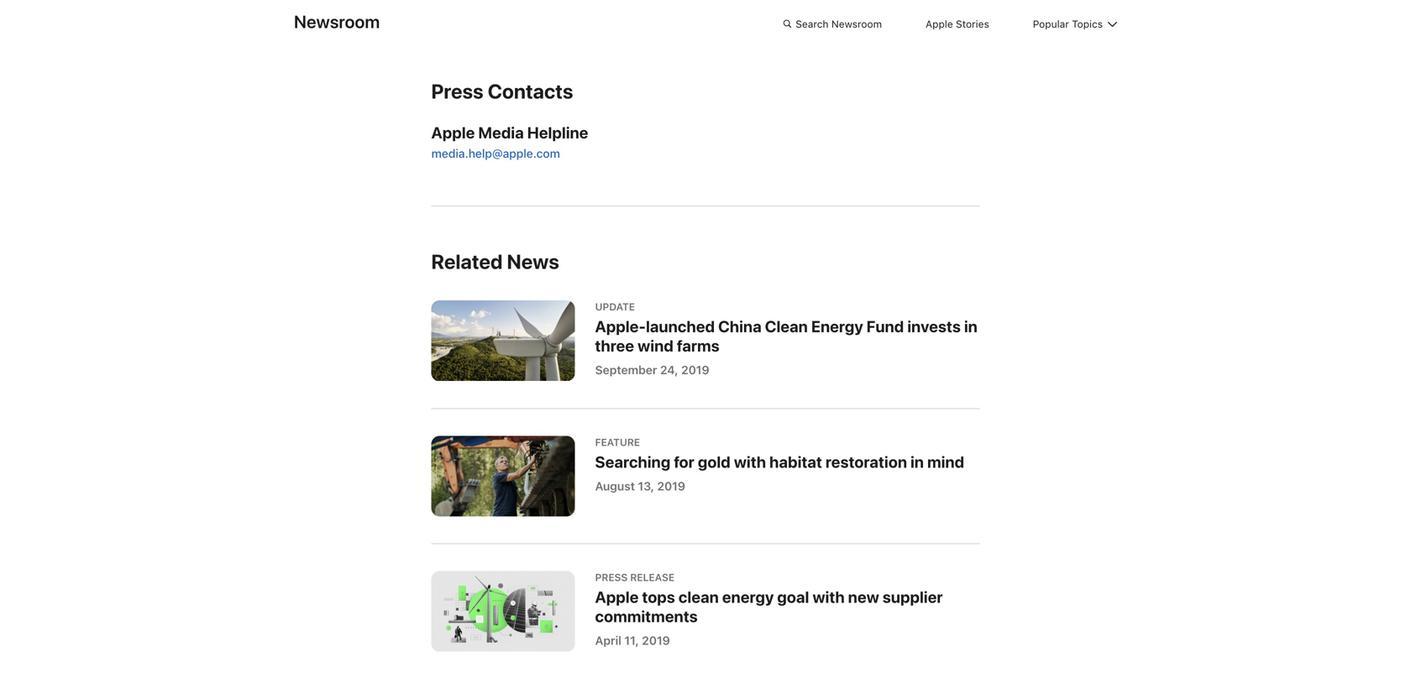 Task type: vqa. For each thing, say whether or not it's contained in the screenshot.
Learn more about Apple Trade In
no



Task type: describe. For each thing, give the bounding box(es) containing it.
china
[[718, 318, 762, 337]]

energy
[[811, 318, 863, 337]]

new
[[848, 588, 879, 607]]

energy
[[722, 588, 774, 607]]

0 horizontal spatial newsroom
[[294, 11, 380, 32]]

news
[[507, 250, 559, 274]]

searching
[[595, 453, 671, 472]]

apple for media
[[431, 124, 475, 143]]

tops
[[642, 588, 675, 607]]

apple for stories
[[926, 18, 953, 30]]

in inside update apple-launched china clean energy fund invests in three wind farms september 24, 2019
[[964, 318, 978, 337]]

newsroom inside 'button'
[[831, 18, 882, 30]]

supplier
[[883, 588, 943, 607]]

newsroom link
[[294, 11, 380, 32]]

2019 inside press release apple tops clean energy goal with new supplier commitments april 11, 2019
[[642, 634, 670, 649]]

24,
[[660, 363, 678, 378]]

contacts
[[488, 80, 573, 104]]

farms
[[677, 337, 720, 356]]

gold
[[698, 453, 731, 472]]

launched
[[646, 318, 715, 337]]

with inside feature searching for gold with habitat restoration in mind august 13, 2019
[[734, 453, 766, 472]]

popular topics button
[[1033, 15, 1117, 34]]

related news
[[431, 250, 559, 274]]

apple stories link
[[926, 15, 989, 34]]

13,
[[638, 480, 654, 494]]

apple inside press release apple tops clean energy goal with new supplier commitments april 11, 2019
[[595, 588, 639, 607]]

clean
[[679, 588, 719, 607]]

restoration
[[826, 453, 907, 472]]

feature searching for gold with habitat restoration in mind august 13, 2019
[[595, 437, 964, 494]]

helpline
[[527, 124, 588, 143]]

update
[[595, 301, 635, 314]]

release
[[630, 572, 675, 584]]

related
[[431, 250, 503, 274]]

press
[[595, 572, 628, 584]]



Task type: locate. For each thing, give the bounding box(es) containing it.
press release apple tops clean energy goal with new supplier commitments april 11, 2019
[[595, 572, 943, 649]]

1 vertical spatial 2019
[[657, 480, 685, 494]]

0 horizontal spatial with
[[734, 453, 766, 472]]

2019 right the 11,
[[642, 634, 670, 649]]

search newsroom button
[[783, 15, 882, 34]]

wind
[[638, 337, 674, 356]]

0 vertical spatial apple
[[926, 18, 953, 30]]

apple
[[926, 18, 953, 30], [431, 124, 475, 143], [595, 588, 639, 607]]

with inside press release apple tops clean energy goal with new supplier commitments april 11, 2019
[[813, 588, 845, 607]]

apple-
[[595, 318, 646, 337]]

0 vertical spatial 2019
[[681, 363, 709, 378]]

1 vertical spatial apple
[[431, 124, 475, 143]]

in
[[964, 318, 978, 337], [911, 453, 924, 472]]

august
[[595, 480, 635, 494]]

2019 down the farms
[[681, 363, 709, 378]]

2 horizontal spatial apple
[[926, 18, 953, 30]]

press contacts
[[431, 80, 573, 104]]

with
[[734, 453, 766, 472], [813, 588, 845, 607]]

0 horizontal spatial in
[[911, 453, 924, 472]]

2019 right 13,
[[657, 480, 685, 494]]

newsroom
[[294, 11, 380, 32], [831, 18, 882, 30]]

commitments
[[595, 608, 698, 627]]

apple stories
[[926, 18, 989, 30]]

media.help@apple.com link
[[431, 147, 560, 161]]

in left mind
[[911, 453, 924, 472]]

0 horizontal spatial apple
[[431, 124, 475, 143]]

1 vertical spatial with
[[813, 588, 845, 607]]

topics
[[1072, 18, 1103, 30]]

with left "new"
[[813, 588, 845, 607]]

press
[[431, 80, 484, 104]]

1 horizontal spatial apple
[[595, 588, 639, 607]]

stories
[[956, 18, 989, 30]]

with right the gold
[[734, 453, 766, 472]]

0 vertical spatial with
[[734, 453, 766, 472]]

apple inside apple media helpline media.help@apple.com
[[431, 124, 475, 143]]

update apple-launched china clean energy fund invests in three wind farms september 24, 2019
[[595, 301, 978, 378]]

2019 inside feature searching for gold with habitat restoration in mind august 13, 2019
[[657, 480, 685, 494]]

media
[[478, 124, 524, 143]]

fund
[[867, 318, 904, 337]]

feature
[[595, 437, 640, 449]]

search
[[796, 18, 829, 30]]

2019
[[681, 363, 709, 378], [657, 480, 685, 494], [642, 634, 670, 649]]

apple media helpline media.help@apple.com
[[431, 124, 588, 161]]

0 vertical spatial in
[[964, 318, 978, 337]]

2 vertical spatial 2019
[[642, 634, 670, 649]]

search newsroom
[[796, 18, 882, 30]]

april
[[595, 634, 621, 649]]

invests
[[907, 318, 961, 337]]

mind
[[927, 453, 964, 472]]

clean
[[765, 318, 808, 337]]

in inside feature searching for gold with habitat restoration in mind august 13, 2019
[[911, 453, 924, 472]]

2 vertical spatial apple
[[595, 588, 639, 607]]

11,
[[624, 634, 639, 649]]

1 horizontal spatial with
[[813, 588, 845, 607]]

1 horizontal spatial newsroom
[[831, 18, 882, 30]]

for
[[674, 453, 695, 472]]

1 horizontal spatial in
[[964, 318, 978, 337]]

habitat
[[770, 453, 822, 472]]

september
[[595, 363, 657, 378]]

goal
[[777, 588, 809, 607]]

1 vertical spatial in
[[911, 453, 924, 472]]

popular topics
[[1033, 18, 1103, 30]]

popular
[[1033, 18, 1069, 30]]

2019 inside update apple-launched china clean energy fund invests in three wind farms september 24, 2019
[[681, 363, 709, 378]]

in right invests
[[964, 318, 978, 337]]

three
[[595, 337, 634, 356]]

media.help@apple.com
[[431, 147, 560, 161]]



